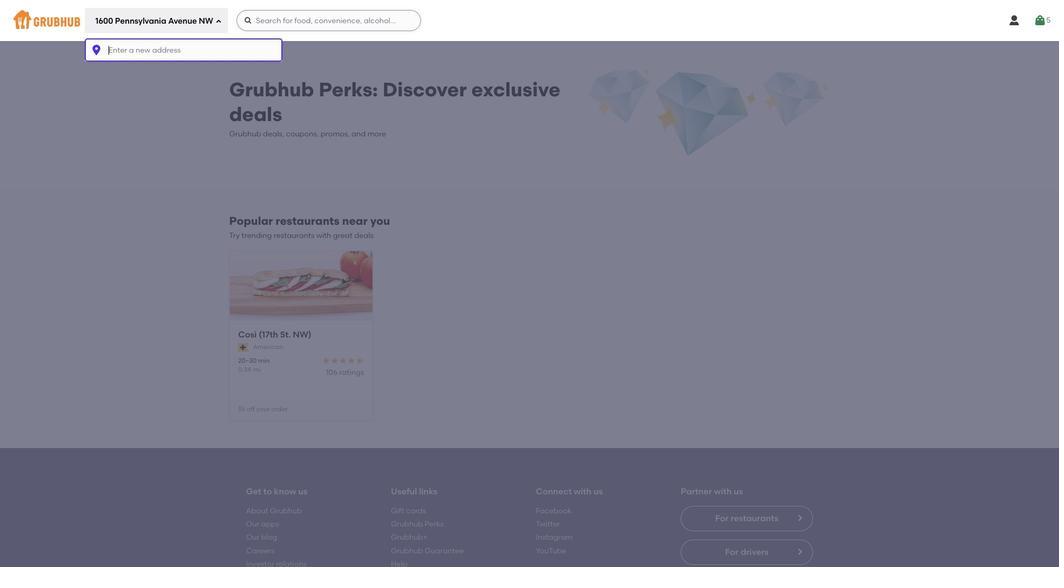 Task type: vqa. For each thing, say whether or not it's contained in the screenshot.
drivers
yes



Task type: describe. For each thing, give the bounding box(es) containing it.
cosi (17th st. nw) link
[[238, 329, 364, 341]]

about grubhub our apps our blog careers
[[246, 507, 302, 556]]

youtube
[[536, 547, 567, 556]]

cosi (17th st. nw)
[[238, 330, 312, 340]]

popular
[[229, 215, 273, 228]]

nw
[[199, 16, 213, 26]]

grubhub up deals,
[[229, 78, 314, 101]]

1600 pennsylvania avenue nw
[[95, 16, 213, 26]]

with inside popular restaurants near you try trending restaurants with great deals
[[316, 232, 331, 241]]

popular restaurants near you try trending restaurants with great deals
[[229, 215, 390, 241]]

Enter a new address search field
[[85, 39, 283, 62]]

svg image inside the 5 button
[[1034, 14, 1047, 27]]

0.34
[[238, 366, 251, 374]]

facebook
[[536, 507, 572, 516]]

st.
[[280, 330, 291, 340]]

twitter
[[536, 520, 560, 529]]

grubhub perks link
[[391, 520, 444, 529]]

to
[[264, 487, 272, 497]]

perks:
[[319, 78, 378, 101]]

facebook twitter instagram youtube
[[536, 507, 573, 556]]

coupon deals image
[[587, 66, 830, 160]]

deals inside grubhub perks: discover exclusive deals grubhub deals, coupons, promos, and more
[[229, 103, 282, 126]]

20–30
[[238, 357, 257, 365]]

more
[[368, 130, 386, 139]]

20–30 min 0.34 mi
[[238, 357, 270, 374]]

grubhub guarantee link
[[391, 547, 464, 556]]

partner with us
[[681, 487, 743, 497]]

us for partner with us
[[734, 487, 743, 497]]

with for connect with us
[[574, 487, 592, 497]]

grubhub perks: discover exclusive deals grubhub deals, coupons, promos, and more
[[229, 78, 561, 139]]

grubhub+
[[391, 534, 428, 543]]

links
[[419, 487, 438, 497]]

blog
[[261, 534, 277, 543]]

for restaurants link
[[681, 507, 814, 532]]

promos,
[[321, 130, 350, 139]]

instagram
[[536, 534, 573, 543]]

5
[[1047, 16, 1051, 25]]

deals,
[[263, 130, 284, 139]]

for restaurants
[[716, 514, 779, 524]]

exclusive
[[472, 78, 561, 101]]

grubhub down gift cards link
[[391, 520, 423, 529]]

get to know us
[[246, 487, 308, 497]]

near
[[342, 215, 368, 228]]

great
[[333, 232, 353, 241]]

apps
[[261, 520, 279, 529]]

$5 off your order
[[238, 406, 288, 413]]

about grubhub link
[[246, 507, 302, 516]]

avenue
[[168, 16, 197, 26]]

useful
[[391, 487, 417, 497]]

off
[[247, 406, 255, 413]]

nw)
[[293, 330, 312, 340]]



Task type: locate. For each thing, give the bounding box(es) containing it.
2 horizontal spatial with
[[714, 487, 732, 497]]

twitter link
[[536, 520, 560, 529]]

star icon image
[[322, 357, 331, 365], [331, 357, 339, 365], [339, 357, 347, 365], [347, 357, 356, 365], [356, 357, 364, 365], [356, 357, 364, 365]]

0 horizontal spatial svg image
[[215, 18, 222, 25]]

1 vertical spatial our
[[246, 534, 260, 543]]

for
[[716, 514, 729, 524], [726, 548, 739, 558]]

restaurants up the great
[[276, 215, 340, 228]]

0 vertical spatial deals
[[229, 103, 282, 126]]

grubhub+ link
[[391, 534, 428, 543]]

our
[[246, 520, 260, 529], [246, 534, 260, 543]]

our up careers
[[246, 534, 260, 543]]

american
[[253, 344, 283, 351]]

grubhub
[[229, 78, 314, 101], [229, 130, 261, 139], [270, 507, 302, 516], [391, 520, 423, 529], [391, 547, 423, 556]]

2 horizontal spatial us
[[734, 487, 743, 497]]

facebook link
[[536, 507, 572, 516]]

cosi (17th st. nw) logo image
[[230, 251, 373, 322]]

3 us from the left
[[734, 487, 743, 497]]

know
[[274, 487, 296, 497]]

for drivers
[[726, 548, 769, 558]]

1 vertical spatial deals
[[355, 232, 374, 241]]

deals inside popular restaurants near you try trending restaurants with great deals
[[355, 232, 374, 241]]

connect
[[536, 487, 572, 497]]

1 horizontal spatial deals
[[355, 232, 374, 241]]

for left the drivers
[[726, 548, 739, 558]]

for for for drivers
[[726, 548, 739, 558]]

try
[[229, 232, 240, 241]]

and
[[352, 130, 366, 139]]

drivers
[[741, 548, 769, 558]]

restaurants for for
[[731, 514, 779, 524]]

cards
[[406, 507, 426, 516]]

5 button
[[1034, 11, 1051, 30]]

our blog link
[[246, 534, 277, 543]]

us right know
[[298, 487, 308, 497]]

restaurants for popular
[[276, 215, 340, 228]]

our apps link
[[246, 520, 279, 529]]

1 us from the left
[[298, 487, 308, 497]]

restaurants
[[276, 215, 340, 228], [274, 232, 315, 241], [731, 514, 779, 524]]

for down partner with us
[[716, 514, 729, 524]]

1 vertical spatial for
[[726, 548, 739, 558]]

cosi
[[238, 330, 257, 340]]

0 horizontal spatial us
[[298, 487, 308, 497]]

1 horizontal spatial us
[[594, 487, 603, 497]]

with left the great
[[316, 232, 331, 241]]

0 horizontal spatial svg image
[[90, 44, 103, 57]]

106 ratings
[[326, 368, 364, 377]]

grubhub down know
[[270, 507, 302, 516]]

main navigation navigation
[[0, 0, 1060, 568]]

gift cards grubhub perks grubhub+ grubhub guarantee
[[391, 507, 464, 556]]

with right "partner" at right
[[714, 487, 732, 497]]

deals up deals,
[[229, 103, 282, 126]]

grubhub inside the about grubhub our apps our blog careers
[[270, 507, 302, 516]]

(17th
[[259, 330, 278, 340]]

restaurants right the trending
[[274, 232, 315, 241]]

coupons,
[[286, 130, 319, 139]]

you
[[370, 215, 390, 228]]

deals down near
[[355, 232, 374, 241]]

1 horizontal spatial svg image
[[1034, 14, 1047, 27]]

grubhub down grubhub+ 'link'
[[391, 547, 423, 556]]

1 our from the top
[[246, 520, 260, 529]]

about
[[246, 507, 268, 516]]

mi
[[253, 366, 261, 374]]

with for partner with us
[[714, 487, 732, 497]]

discover
[[383, 78, 467, 101]]

2 us from the left
[[594, 487, 603, 497]]

min
[[258, 357, 270, 365]]

our down about
[[246, 520, 260, 529]]

grubhub left deals,
[[229, 130, 261, 139]]

us right connect
[[594, 487, 603, 497]]

instagram link
[[536, 534, 573, 543]]

svg image right nw
[[244, 16, 252, 25]]

$5
[[238, 406, 245, 413]]

careers link
[[246, 547, 275, 556]]

gift cards link
[[391, 507, 426, 516]]

pennsylvania
[[115, 16, 166, 26]]

svg image
[[1008, 14, 1021, 27], [244, 16, 252, 25], [90, 44, 103, 57]]

Search for food, convenience, alcohol... search field
[[237, 10, 421, 31]]

1600
[[95, 16, 113, 26]]

ratings
[[339, 368, 364, 377]]

trending
[[242, 232, 272, 241]]

with right connect
[[574, 487, 592, 497]]

gift
[[391, 507, 404, 516]]

restaurants up the drivers
[[731, 514, 779, 524]]

106
[[326, 368, 338, 377]]

for for for restaurants
[[716, 514, 729, 524]]

connect with us
[[536, 487, 603, 497]]

get
[[246, 487, 262, 497]]

svg image
[[1034, 14, 1047, 27], [215, 18, 222, 25]]

useful links
[[391, 487, 438, 497]]

us
[[298, 487, 308, 497], [594, 487, 603, 497], [734, 487, 743, 497]]

us up for restaurants
[[734, 487, 743, 497]]

2 horizontal spatial svg image
[[1008, 14, 1021, 27]]

svg image down the 1600
[[90, 44, 103, 57]]

with
[[316, 232, 331, 241], [574, 487, 592, 497], [714, 487, 732, 497]]

us for connect with us
[[594, 487, 603, 497]]

subscription pass image
[[238, 344, 249, 352]]

perks
[[425, 520, 444, 529]]

0 vertical spatial restaurants
[[276, 215, 340, 228]]

1 vertical spatial restaurants
[[274, 232, 315, 241]]

order
[[271, 406, 288, 413]]

0 vertical spatial our
[[246, 520, 260, 529]]

for drivers link
[[681, 540, 814, 566]]

0 horizontal spatial deals
[[229, 103, 282, 126]]

0 vertical spatial for
[[716, 514, 729, 524]]

svg image left the 5 button
[[1008, 14, 1021, 27]]

2 vertical spatial restaurants
[[731, 514, 779, 524]]

youtube link
[[536, 547, 567, 556]]

1 horizontal spatial svg image
[[244, 16, 252, 25]]

partner
[[681, 487, 712, 497]]

0 horizontal spatial with
[[316, 232, 331, 241]]

2 our from the top
[[246, 534, 260, 543]]

your
[[257, 406, 270, 413]]

1 horizontal spatial with
[[574, 487, 592, 497]]

guarantee
[[425, 547, 464, 556]]

deals
[[229, 103, 282, 126], [355, 232, 374, 241]]

careers
[[246, 547, 275, 556]]



